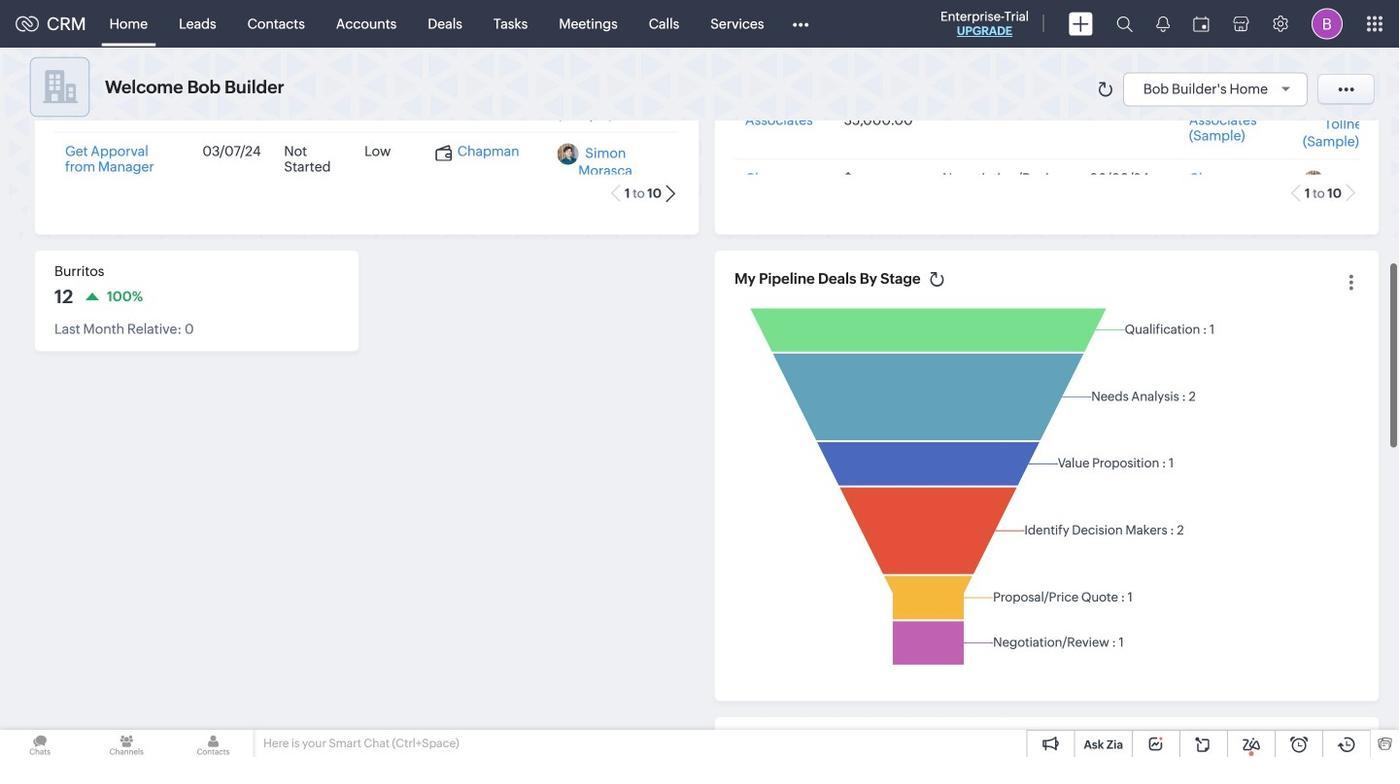 Task type: locate. For each thing, give the bounding box(es) containing it.
contacts image
[[173, 730, 253, 757]]

create menu element
[[1058, 0, 1105, 47]]

signals image
[[1157, 16, 1170, 32]]

search image
[[1117, 16, 1133, 32]]

Other Modules field
[[780, 8, 822, 39]]

create menu image
[[1069, 12, 1094, 35]]

channels image
[[87, 730, 167, 757]]

signals element
[[1145, 0, 1182, 48]]



Task type: describe. For each thing, give the bounding box(es) containing it.
logo image
[[16, 16, 39, 32]]

chats image
[[0, 730, 80, 757]]

calendar image
[[1194, 16, 1210, 32]]

profile image
[[1312, 8, 1343, 39]]

profile element
[[1301, 0, 1355, 47]]

search element
[[1105, 0, 1145, 48]]



